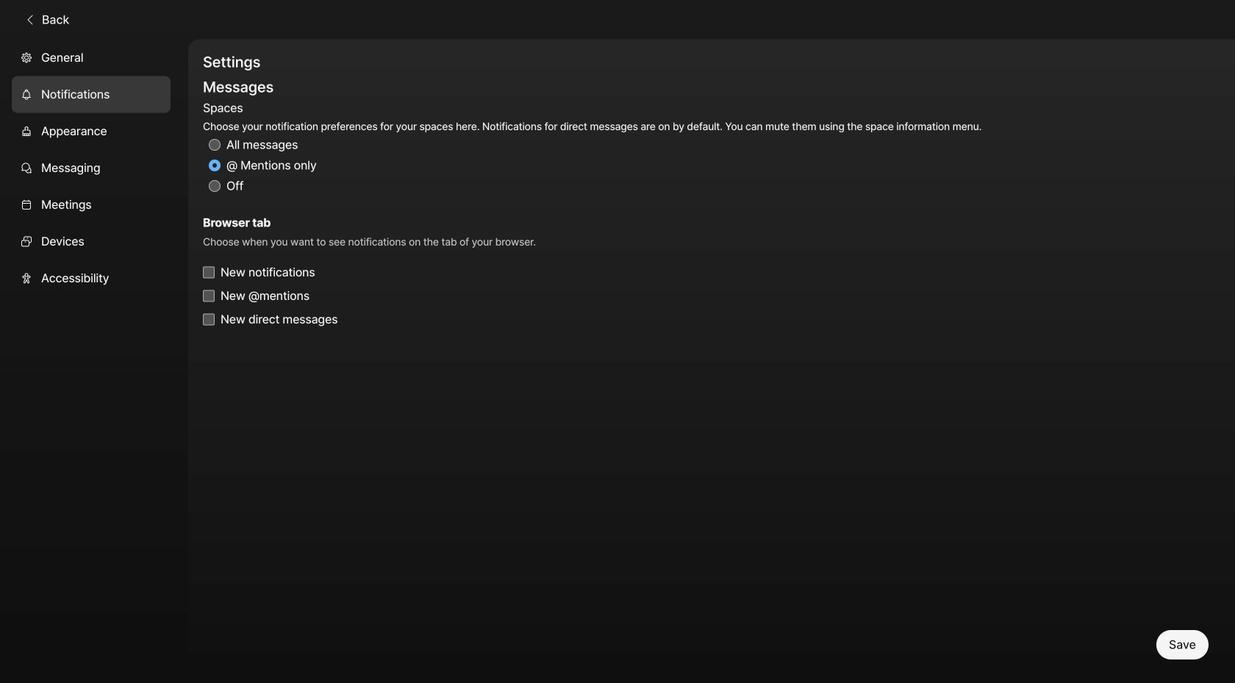 Task type: vqa. For each thing, say whether or not it's contained in the screenshot.
Accessibility tab on the top left of page
yes



Task type: locate. For each thing, give the bounding box(es) containing it.
option group
[[203, 98, 982, 196]]

@ Mentions only radio
[[209, 160, 221, 171]]

notifications tab
[[12, 76, 171, 113]]

All messages radio
[[209, 139, 221, 151]]

messaging tab
[[12, 150, 171, 187]]

accessibility tab
[[12, 260, 171, 297]]

general tab
[[12, 39, 171, 76]]

meetings tab
[[12, 187, 171, 223]]

devices tab
[[12, 223, 171, 260]]



Task type: describe. For each thing, give the bounding box(es) containing it.
Off radio
[[209, 180, 221, 192]]

appearance tab
[[12, 113, 171, 150]]

settings navigation
[[0, 39, 188, 683]]



